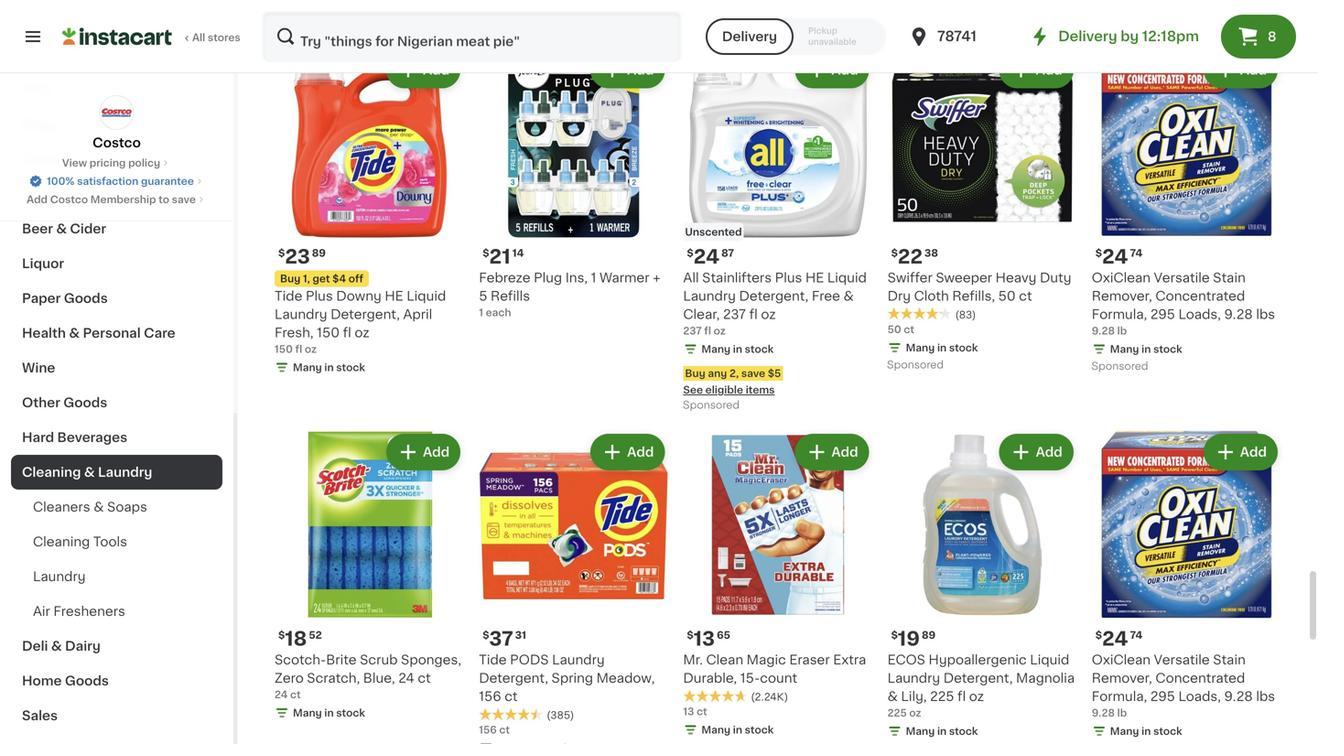Task type: describe. For each thing, give the bounding box(es) containing it.
cleaners & soaps link
[[11, 490, 223, 525]]

beer
[[22, 223, 53, 235]]

1 vertical spatial 50
[[888, 325, 902, 335]]

all stores
[[192, 33, 241, 43]]

fl inside ecos hypoallergenic liquid laundry detergent, magnolia & lily, 225 fl oz 225 oz
[[958, 691, 966, 704]]

cleaners
[[33, 501, 90, 514]]

156 ct
[[479, 726, 510, 736]]

all stores link
[[62, 11, 242, 62]]

scotch-brite scrub sponges, zero scratch, blue, 24 ct 24 ct
[[275, 654, 462, 700]]

delivery for delivery by 12:18pm
[[1059, 30, 1118, 43]]

tide for tide plus downy he liquid laundry detergent, april fresh, 150 fl oz 150 fl oz
[[275, 290, 303, 303]]

(2.24k)
[[751, 693, 789, 703]]

1 vertical spatial costco
[[50, 195, 88, 205]]

electronics link
[[11, 177, 223, 212]]

each
[[486, 308, 511, 318]]

stainlifters
[[703, 272, 772, 284]]

tide plus downy he liquid laundry detergent, april fresh, 150 fl oz 150 fl oz
[[275, 290, 446, 354]]

cloth
[[915, 290, 949, 303]]

see
[[684, 385, 703, 395]]

0 horizontal spatial 150
[[275, 344, 293, 354]]

ct down tide pods laundry detergent, spring meadow, 156 ct
[[499, 726, 510, 736]]

laundry up air
[[33, 571, 86, 583]]

hard
[[22, 431, 54, 444]]

1 lbs from the top
[[1257, 308, 1276, 321]]

$4
[[333, 274, 346, 284]]

add button for oxiclean versatile stain remover, concentrated formula, 295 loads, 9.28 lbs
[[1206, 436, 1277, 469]]

wine link
[[11, 351, 223, 386]]

ct down zero
[[290, 690, 301, 700]]

buy 1, get $4 off
[[280, 274, 364, 284]]

ct down dry
[[904, 325, 915, 335]]

$ 18 52
[[278, 630, 322, 649]]

laundry inside ecos hypoallergenic liquid laundry detergent, magnolia & lily, 225 fl oz 225 oz
[[888, 672, 941, 685]]

38
[[925, 248, 939, 258]]

1 vertical spatial 1
[[479, 308, 483, 318]]

hard beverages
[[22, 431, 127, 444]]

0 horizontal spatial save
[[172, 195, 196, 205]]

& inside ecos hypoallergenic liquid laundry detergent, magnolia & lily, 225 fl oz 225 oz
[[888, 691, 898, 704]]

1 oxiclean from the top
[[1092, 272, 1151, 284]]

2 $ 24 74 from the top
[[1096, 630, 1143, 649]]

view pricing policy
[[62, 158, 160, 168]]

home goods link
[[11, 664, 223, 699]]

liquor
[[22, 257, 64, 270]]

view pricing policy link
[[62, 156, 171, 170]]

ct down durable,
[[697, 707, 708, 717]]

1 loads, from the top
[[1179, 308, 1222, 321]]

downy
[[336, 290, 382, 303]]

paper goods
[[22, 292, 108, 305]]

detergent, inside ecos hypoallergenic liquid laundry detergent, magnolia & lily, 225 fl oz 225 oz
[[944, 672, 1013, 685]]

$ inside $ 23 89
[[278, 248, 285, 258]]

pods
[[510, 654, 549, 667]]

tide pods laundry detergent, spring meadow, 156 ct
[[479, 654, 655, 704]]

floral
[[22, 153, 59, 166]]

22
[[898, 247, 923, 267]]

free
[[812, 290, 841, 303]]

baby link
[[11, 107, 223, 142]]

goods for paper goods
[[64, 292, 108, 305]]

$ 24 87
[[687, 247, 735, 267]]

$ 19 89
[[892, 630, 936, 649]]

ecos
[[888, 654, 926, 667]]

19
[[898, 630, 920, 649]]

personal
[[83, 327, 141, 340]]

$ inside $ 37 31
[[483, 631, 490, 641]]

laundry link
[[11, 560, 223, 594]]

tools
[[93, 536, 127, 549]]

37
[[490, 630, 514, 649]]

78741
[[938, 30, 977, 43]]

0 vertical spatial 13
[[694, 630, 715, 649]]

liquid inside ecos hypoallergenic liquid laundry detergent, magnolia & lily, 225 fl oz 225 oz
[[1030, 654, 1070, 667]]

add button for tide plus downy he liquid laundry detergent, april fresh, 150 fl oz
[[388, 53, 459, 86]]

2,
[[730, 369, 739, 379]]

wine
[[22, 362, 55, 375]]

paper goods link
[[11, 281, 223, 316]]

14
[[513, 248, 524, 258]]

1 horizontal spatial 150
[[317, 327, 340, 339]]

detergent, inside all stainlifters plus he liquid laundry detergent, free & clear, 237 fl oz 237 fl oz
[[739, 290, 809, 303]]

unscented
[[685, 227, 742, 237]]

1 vertical spatial 13
[[684, 707, 695, 717]]

detergent, inside tide plus downy he liquid laundry detergent, april fresh, 150 fl oz 150 fl oz
[[331, 308, 400, 321]]

refills,
[[953, 290, 996, 303]]

warmer
[[600, 272, 650, 284]]

add costco membership to save
[[27, 195, 196, 205]]

fl down downy
[[343, 327, 351, 339]]

oz down stainlifters
[[761, 308, 776, 321]]

8
[[1268, 30, 1277, 43]]

health
[[22, 327, 66, 340]]

membership
[[90, 195, 156, 205]]

view
[[62, 158, 87, 168]]

pricing
[[89, 158, 126, 168]]

1,
[[303, 274, 310, 284]]

2 295 from the top
[[1151, 691, 1176, 704]]

delivery by 12:18pm
[[1059, 30, 1200, 43]]

cleaning tools
[[33, 536, 127, 549]]

soaps
[[107, 501, 147, 514]]

2 lb from the top
[[1118, 709, 1128, 719]]

liquid for free
[[828, 272, 867, 284]]

$ inside "$ 22 38"
[[892, 248, 898, 258]]

delivery for delivery
[[722, 30, 777, 43]]

ecos hypoallergenic liquid laundry detergent, magnolia & lily, 225 fl oz 225 oz
[[888, 654, 1075, 719]]

buy for buy 1, get $4 off
[[280, 274, 301, 284]]

laundry inside all stainlifters plus he liquid laundry detergent, free & clear, 237 fl oz 237 fl oz
[[684, 290, 736, 303]]

home
[[22, 675, 62, 688]]

2 concentrated from the top
[[1156, 672, 1246, 685]]

detergent, inside tide pods laundry detergent, spring meadow, 156 ct
[[479, 672, 549, 685]]

mr.
[[684, 654, 703, 667]]

sponges,
[[401, 654, 462, 667]]

laundry up the soaps
[[98, 466, 152, 479]]

12:18pm
[[1143, 30, 1200, 43]]

save inside the buy any 2, save $5 see eligible items
[[742, 369, 766, 379]]

156 inside tide pods laundry detergent, spring meadow, 156 ct
[[479, 691, 502, 704]]

sales
[[22, 710, 58, 723]]

beverages
[[57, 431, 127, 444]]

0 vertical spatial costco
[[93, 136, 141, 149]]

by
[[1121, 30, 1139, 43]]

deli
[[22, 640, 48, 653]]

product group containing 13
[[684, 430, 873, 742]]

cleaning for cleaning & laundry
[[22, 466, 81, 479]]

2 formula, from the top
[[1092, 691, 1148, 704]]

1 74 from the top
[[1131, 248, 1143, 258]]

electronics
[[22, 188, 97, 201]]

23
[[285, 247, 310, 267]]

78741 button
[[909, 11, 1018, 62]]

goods for home goods
[[65, 675, 109, 688]]

add button for scotch-brite scrub sponges, zero scratch, blue, 24 ct
[[388, 436, 459, 469]]

65
[[717, 631, 731, 641]]

sponsored badge image for 22
[[888, 360, 943, 371]]

get
[[313, 274, 330, 284]]

2 lbs from the top
[[1257, 691, 1276, 704]]

$ 13 65
[[687, 630, 731, 649]]

(83)
[[956, 310, 977, 320]]

5
[[479, 290, 488, 303]]

add button for febreze plug ins, 1 warmer + 5 refills
[[593, 53, 663, 86]]

goods for other goods
[[63, 397, 107, 409]]

paper
[[22, 292, 61, 305]]

$5
[[768, 369, 781, 379]]

$ 37 31
[[483, 630, 527, 649]]

$ inside $ 13 65
[[687, 631, 694, 641]]

fresheners
[[53, 605, 125, 618]]

add button for mr. clean magic eraser extra durable, 15-count
[[797, 436, 868, 469]]

plus inside all stainlifters plus he liquid laundry detergent, free & clear, 237 fl oz 237 fl oz
[[775, 272, 803, 284]]

magnolia
[[1017, 672, 1075, 685]]

sweeper
[[936, 272, 993, 284]]

delivery by 12:18pm link
[[1030, 26, 1200, 48]]

& inside all stainlifters plus he liquid laundry detergent, free & clear, 237 fl oz 237 fl oz
[[844, 290, 854, 303]]

& for cleaners & soaps
[[94, 501, 104, 514]]

plus inside tide plus downy he liquid laundry detergent, april fresh, 150 fl oz 150 fl oz
[[306, 290, 333, 303]]



Task type: vqa. For each thing, say whether or not it's contained in the screenshot.


Task type: locate. For each thing, give the bounding box(es) containing it.
237 down clear,
[[684, 326, 702, 336]]

product group containing 22
[[888, 48, 1078, 376]]

oz down the hypoallergenic
[[970, 691, 985, 704]]

lily,
[[902, 691, 927, 704]]

ct up 156 ct
[[505, 691, 518, 704]]

oz down lily,
[[910, 709, 922, 719]]

laundry
[[684, 290, 736, 303], [275, 308, 327, 321], [98, 466, 152, 479], [33, 571, 86, 583], [552, 654, 605, 667], [888, 672, 941, 685]]

product group containing 18
[[275, 430, 464, 725]]

2 many in stock button from the left
[[479, 0, 669, 33]]

cleaners & soaps
[[33, 501, 147, 514]]

1 vertical spatial lbs
[[1257, 691, 1276, 704]]

0 vertical spatial oxiclean versatile stain remover, concentrated formula, 295 loads, 9.28 lbs 9.28 lb
[[1092, 272, 1276, 336]]

2 oxiclean versatile stain remover, concentrated formula, 295 loads, 9.28 lbs 9.28 lb from the top
[[1092, 654, 1276, 719]]

1 horizontal spatial sponsored badge image
[[888, 360, 943, 371]]

50 ct
[[888, 325, 915, 335]]

1 $ 24 74 from the top
[[1096, 247, 1143, 267]]

ct
[[1020, 290, 1033, 303], [904, 325, 915, 335], [418, 672, 431, 685], [290, 690, 301, 700], [505, 691, 518, 704], [697, 707, 708, 717], [499, 726, 510, 736]]

1 horizontal spatial buy
[[685, 369, 706, 379]]

2 versatile from the top
[[1155, 654, 1210, 667]]

lbs
[[1257, 308, 1276, 321], [1257, 691, 1276, 704]]

liquid up april
[[407, 290, 446, 303]]

fl
[[750, 308, 758, 321], [705, 326, 712, 336], [343, 327, 351, 339], [295, 344, 302, 354], [958, 691, 966, 704]]

89 for 23
[[312, 248, 326, 258]]

magic
[[747, 654, 786, 667]]

mr. clean magic eraser extra durable, 15-count
[[684, 654, 867, 685]]

0 vertical spatial 150
[[317, 327, 340, 339]]

product group containing 23
[[275, 48, 464, 379]]

+
[[653, 272, 661, 284]]

0 horizontal spatial buy
[[280, 274, 301, 284]]

$ inside $ 21 14
[[483, 248, 490, 258]]

0 horizontal spatial all
[[192, 33, 205, 43]]

0 horizontal spatial 89
[[312, 248, 326, 258]]

1 horizontal spatial 1
[[591, 272, 597, 284]]

in
[[325, 0, 334, 10], [733, 17, 743, 27], [529, 17, 538, 27], [938, 343, 947, 353], [733, 344, 743, 354], [1142, 344, 1152, 354], [325, 363, 334, 373], [325, 709, 334, 719], [733, 726, 743, 736], [938, 727, 947, 737], [1142, 727, 1152, 737]]

& right beer
[[56, 223, 67, 235]]

1 horizontal spatial 237
[[723, 308, 746, 321]]

13 left 65
[[694, 630, 715, 649]]

laundry inside tide pods laundry detergent, spring meadow, 156 ct
[[552, 654, 605, 667]]

0 vertical spatial 237
[[723, 308, 746, 321]]

plus
[[775, 272, 803, 284], [306, 290, 333, 303]]

1 vertical spatial tide
[[479, 654, 507, 667]]

& left the soaps
[[94, 501, 104, 514]]

1 vertical spatial buy
[[685, 369, 706, 379]]

oz down clear,
[[714, 326, 726, 336]]

he for free
[[806, 272, 824, 284]]

laundry up the fresh,
[[275, 308, 327, 321]]

0 vertical spatial 156
[[479, 691, 502, 704]]

laundry inside tide plus downy he liquid laundry detergent, april fresh, 150 fl oz 150 fl oz
[[275, 308, 327, 321]]

0 vertical spatial remover,
[[1092, 290, 1153, 303]]

costco logo image
[[99, 95, 134, 130]]

0 vertical spatial 1
[[591, 272, 597, 284]]

ct inside swiffer sweeper heavy duty dry cloth refills, 50 ct
[[1020, 290, 1033, 303]]

237 right clear,
[[723, 308, 746, 321]]

2 remover, from the top
[[1092, 672, 1153, 685]]

0 horizontal spatial costco
[[50, 195, 88, 205]]

febreze
[[479, 272, 531, 284]]

service type group
[[706, 18, 887, 55]]

laundry up clear,
[[684, 290, 736, 303]]

cleaning for cleaning tools
[[33, 536, 90, 549]]

0 vertical spatial lb
[[1118, 326, 1128, 336]]

he inside tide plus downy he liquid laundry detergent, april fresh, 150 fl oz 150 fl oz
[[385, 290, 404, 303]]

laundry up spring
[[552, 654, 605, 667]]

1 many in stock button from the left
[[275, 0, 464, 16]]

costco link
[[93, 95, 141, 152]]

save up items
[[742, 369, 766, 379]]

product group containing 21
[[479, 48, 669, 320]]

he for april
[[385, 290, 404, 303]]

1 156 from the top
[[479, 691, 502, 704]]

0 vertical spatial 89
[[312, 248, 326, 258]]

1 vertical spatial formula,
[[1092, 691, 1148, 704]]

89 right 23 at the left top
[[312, 248, 326, 258]]

150 down the fresh,
[[275, 344, 293, 354]]

buy inside product group
[[280, 274, 301, 284]]

0 vertical spatial lbs
[[1257, 308, 1276, 321]]

$
[[278, 248, 285, 258], [687, 248, 694, 258], [483, 248, 490, 258], [892, 248, 898, 258], [1096, 248, 1103, 258], [278, 631, 285, 641], [687, 631, 694, 641], [483, 631, 490, 641], [892, 631, 898, 641], [1096, 631, 1103, 641]]

tide inside tide plus downy he liquid laundry detergent, april fresh, 150 fl oz 150 fl oz
[[275, 290, 303, 303]]

& inside beer & cider link
[[56, 223, 67, 235]]

pets
[[22, 83, 52, 96]]

all stainlifters plus he liquid laundry detergent, free & clear, 237 fl oz 237 fl oz
[[684, 272, 867, 336]]

1 vertical spatial oxiclean versatile stain remover, concentrated formula, 295 loads, 9.28 lbs 9.28 lb
[[1092, 654, 1276, 719]]

oxiclean
[[1092, 272, 1151, 284], [1092, 654, 1151, 667]]

1 versatile from the top
[[1155, 272, 1210, 284]]

add
[[423, 63, 450, 76], [627, 63, 654, 76], [832, 63, 859, 76], [1036, 63, 1063, 76], [1241, 63, 1267, 76], [27, 195, 48, 205], [423, 446, 450, 459], [627, 446, 654, 459], [832, 446, 859, 459], [1036, 446, 1063, 459], [1241, 446, 1267, 459]]

cleaning & laundry
[[22, 466, 152, 479]]

add button for tide pods laundry detergent, spring meadow, 156 ct
[[593, 436, 663, 469]]

21
[[490, 247, 511, 267]]

oz down the fresh,
[[305, 344, 317, 354]]

0 horizontal spatial sponsored badge image
[[684, 401, 739, 411]]

other goods
[[22, 397, 107, 409]]

2 horizontal spatial many in stock button
[[684, 0, 873, 33]]

13
[[694, 630, 715, 649], [684, 707, 695, 717]]

1 horizontal spatial liquid
[[828, 272, 867, 284]]

buy left 1,
[[280, 274, 301, 284]]

15-
[[741, 672, 760, 685]]

spring
[[552, 672, 593, 685]]

clean
[[707, 654, 744, 667]]

cleaning
[[22, 466, 81, 479], [33, 536, 90, 549]]

& right health
[[69, 327, 80, 340]]

& inside deli & dairy link
[[51, 640, 62, 653]]

oz down downy
[[355, 327, 370, 339]]

ct inside tide pods laundry detergent, spring meadow, 156 ct
[[505, 691, 518, 704]]

blue,
[[363, 672, 395, 685]]

& inside cleaning & laundry link
[[84, 466, 95, 479]]

$ 21 14
[[483, 247, 524, 267]]

2 horizontal spatial liquid
[[1030, 654, 1070, 667]]

detergent, down the hypoallergenic
[[944, 672, 1013, 685]]

hard beverages link
[[11, 420, 223, 455]]

0 vertical spatial plus
[[775, 272, 803, 284]]

all left stores
[[192, 33, 205, 43]]

1 horizontal spatial many in stock button
[[479, 0, 669, 33]]

buy up see
[[685, 369, 706, 379]]

50 inside swiffer sweeper heavy duty dry cloth refills, 50 ct
[[999, 290, 1016, 303]]

0 vertical spatial buy
[[280, 274, 301, 284]]

clear,
[[684, 308, 720, 321]]

156
[[479, 691, 502, 704], [479, 726, 497, 736]]

plus right stainlifters
[[775, 272, 803, 284]]

items
[[746, 385, 775, 395]]

fresh,
[[275, 327, 314, 339]]

1 formula, from the top
[[1092, 308, 1148, 321]]

deli & dairy
[[22, 640, 101, 653]]

1 horizontal spatial save
[[742, 369, 766, 379]]

& inside health & personal care link
[[69, 327, 80, 340]]

ins,
[[566, 272, 588, 284]]

costco
[[93, 136, 141, 149], [50, 195, 88, 205]]

1 vertical spatial stain
[[1214, 654, 1246, 667]]

1 horizontal spatial 225
[[931, 691, 955, 704]]

1 vertical spatial oxiclean
[[1092, 654, 1151, 667]]

product group containing 19
[[888, 430, 1078, 743]]

delivery button
[[706, 18, 794, 55]]

ct down "heavy"
[[1020, 290, 1033, 303]]

fl down stainlifters
[[750, 308, 758, 321]]

13 down durable,
[[684, 707, 695, 717]]

1 295 from the top
[[1151, 308, 1176, 321]]

0 vertical spatial versatile
[[1155, 272, 1210, 284]]

1
[[591, 272, 597, 284], [479, 308, 483, 318]]

0 horizontal spatial he
[[385, 290, 404, 303]]

formula,
[[1092, 308, 1148, 321], [1092, 691, 1148, 704]]

air fresheners link
[[11, 594, 223, 629]]

225 down lily,
[[888, 709, 907, 719]]

detergent, down the pods
[[479, 672, 549, 685]]

delivery inside delivery button
[[722, 30, 777, 43]]

50 down "heavy"
[[999, 290, 1016, 303]]

2 stain from the top
[[1214, 654, 1246, 667]]

baby
[[22, 118, 56, 131]]

89 inside $ 19 89
[[922, 631, 936, 641]]

liquid inside all stainlifters plus he liquid laundry detergent, free & clear, 237 fl oz 237 fl oz
[[828, 272, 867, 284]]

1 concentrated from the top
[[1156, 290, 1246, 303]]

1 horizontal spatial 89
[[922, 631, 936, 641]]

2 vertical spatial goods
[[65, 675, 109, 688]]

None search field
[[262, 11, 682, 62]]

cleaning down cleaners
[[33, 536, 90, 549]]

laundry up lily,
[[888, 672, 941, 685]]

0 vertical spatial he
[[806, 272, 824, 284]]

1 vertical spatial 150
[[275, 344, 293, 354]]

detergent, down stainlifters
[[739, 290, 809, 303]]

detergent,
[[739, 290, 809, 303], [331, 308, 400, 321], [479, 672, 549, 685], [944, 672, 1013, 685]]

goods down dairy at the left bottom of the page
[[65, 675, 109, 688]]

all inside all stainlifters plus he liquid laundry detergent, free & clear, 237 fl oz 237 fl oz
[[684, 272, 699, 284]]

89 right 19 at the right
[[922, 631, 936, 641]]

loads,
[[1179, 308, 1222, 321], [1179, 691, 1222, 704]]

tide for tide pods laundry detergent, spring meadow, 156 ct
[[479, 654, 507, 667]]

1 vertical spatial lb
[[1118, 709, 1128, 719]]

1 horizontal spatial delivery
[[1059, 30, 1118, 43]]

many in stock
[[293, 0, 365, 10], [702, 17, 774, 27], [497, 17, 570, 27], [906, 343, 978, 353], [702, 344, 774, 354], [1111, 344, 1183, 354], [293, 363, 365, 373], [293, 709, 365, 719], [702, 726, 774, 736], [906, 727, 978, 737], [1111, 727, 1183, 737]]

liquid inside tide plus downy he liquid laundry detergent, april fresh, 150 fl oz 150 fl oz
[[407, 290, 446, 303]]

policy
[[128, 158, 160, 168]]

& for health & personal care
[[69, 327, 80, 340]]

all down $ 24 87
[[684, 272, 699, 284]]

1 vertical spatial 89
[[922, 631, 936, 641]]

count
[[760, 672, 798, 685]]

150 right the fresh,
[[317, 327, 340, 339]]

1 vertical spatial liquid
[[407, 290, 446, 303]]

0 vertical spatial loads,
[[1179, 308, 1222, 321]]

31
[[515, 631, 527, 641]]

1 vertical spatial 237
[[684, 326, 702, 336]]

0 vertical spatial formula,
[[1092, 308, 1148, 321]]

1 vertical spatial versatile
[[1155, 654, 1210, 667]]

Search field
[[264, 13, 680, 60]]

1 vertical spatial 225
[[888, 709, 907, 719]]

meadow,
[[597, 672, 655, 685]]

satisfaction
[[77, 176, 139, 186]]

0 vertical spatial all
[[192, 33, 205, 43]]

cleaning up cleaners
[[22, 466, 81, 479]]

& for beer & cider
[[56, 223, 67, 235]]

0 horizontal spatial 1
[[479, 308, 483, 318]]

he up free
[[806, 272, 824, 284]]

1 vertical spatial 156
[[479, 726, 497, 736]]

1 vertical spatial he
[[385, 290, 404, 303]]

1 horizontal spatial tide
[[479, 654, 507, 667]]

8 button
[[1222, 15, 1297, 59]]

1 horizontal spatial 50
[[999, 290, 1016, 303]]

0 vertical spatial save
[[172, 195, 196, 205]]

2 74 from the top
[[1131, 631, 1143, 641]]

$ inside $ 18 52
[[278, 631, 285, 641]]

& left lily,
[[888, 691, 898, 704]]

duty
[[1040, 272, 1072, 284]]

fl down the fresh,
[[295, 344, 302, 354]]

instacart logo image
[[62, 26, 172, 48]]

1 vertical spatial goods
[[63, 397, 107, 409]]

0 vertical spatial stain
[[1214, 272, 1246, 284]]

goods up 'beverages'
[[63, 397, 107, 409]]

fl down clear,
[[705, 326, 712, 336]]

1 vertical spatial 295
[[1151, 691, 1176, 704]]

all for stainlifters
[[684, 272, 699, 284]]

24
[[694, 247, 720, 267], [1103, 247, 1129, 267], [1103, 630, 1129, 649], [399, 672, 415, 685], [275, 690, 288, 700]]

1 horizontal spatial costco
[[93, 136, 141, 149]]

89
[[312, 248, 326, 258], [922, 631, 936, 641]]

0 vertical spatial $ 24 74
[[1096, 247, 1143, 267]]

buy any 2, save $5 see eligible items
[[684, 369, 781, 395]]

1 vertical spatial save
[[742, 369, 766, 379]]

& right free
[[844, 290, 854, 303]]

liquor link
[[11, 246, 223, 281]]

febreze plug ins, 1 warmer + 5 refills 1 each
[[479, 272, 661, 318]]

& for deli & dairy
[[51, 640, 62, 653]]

0 horizontal spatial 225
[[888, 709, 907, 719]]

1 lb from the top
[[1118, 326, 1128, 336]]

costco down 100%
[[50, 195, 88, 205]]

1 remover, from the top
[[1092, 290, 1153, 303]]

buy inside the buy any 2, save $5 see eligible items
[[685, 369, 706, 379]]

all for stores
[[192, 33, 205, 43]]

9.28
[[1225, 308, 1254, 321], [1092, 326, 1115, 336], [1225, 691, 1254, 704], [1092, 709, 1115, 719]]

0 vertical spatial oxiclean
[[1092, 272, 1151, 284]]

add button for ecos hypoallergenic liquid laundry detergent, magnolia & lily, 225 fl oz
[[1001, 436, 1072, 469]]

3 many in stock button from the left
[[684, 0, 873, 33]]

oz
[[761, 308, 776, 321], [714, 326, 726, 336], [355, 327, 370, 339], [305, 344, 317, 354], [970, 691, 985, 704], [910, 709, 922, 719]]

1 vertical spatial concentrated
[[1156, 672, 1246, 685]]

liquid up free
[[828, 272, 867, 284]]

any
[[708, 369, 727, 379]]

237
[[723, 308, 746, 321], [684, 326, 702, 336]]

1 down 5
[[479, 308, 483, 318]]

sponsored badge image for 24
[[1092, 362, 1148, 372]]

0 horizontal spatial plus
[[306, 290, 333, 303]]

1 stain from the top
[[1214, 272, 1246, 284]]

oxiclean versatile stain remover, concentrated formula, 295 loads, 9.28 lbs 9.28 lb
[[1092, 272, 1276, 336], [1092, 654, 1276, 719]]

89 for 19
[[922, 631, 936, 641]]

0 horizontal spatial liquid
[[407, 290, 446, 303]]

& up 'cleaners & soaps'
[[84, 466, 95, 479]]

swiffer
[[888, 272, 933, 284]]

product group
[[275, 48, 464, 379], [479, 48, 669, 320], [684, 48, 873, 416], [888, 48, 1078, 376], [1092, 48, 1282, 377], [275, 430, 464, 725], [479, 430, 669, 745], [684, 430, 873, 742], [888, 430, 1078, 743], [1092, 430, 1282, 743]]

225 right lily,
[[931, 691, 955, 704]]

& right deli
[[51, 640, 62, 653]]

fl down the hypoallergenic
[[958, 691, 966, 704]]

buy for buy any 2, save $5 see eligible items
[[685, 369, 706, 379]]

0 horizontal spatial 50
[[888, 325, 902, 335]]

heavy
[[996, 272, 1037, 284]]

0 vertical spatial 74
[[1131, 248, 1143, 258]]

save right to
[[172, 195, 196, 205]]

0 vertical spatial cleaning
[[22, 466, 81, 479]]

sponsored badge image
[[888, 360, 943, 371], [1092, 362, 1148, 372], [684, 401, 739, 411]]

1 vertical spatial remover,
[[1092, 672, 1153, 685]]

beer & cider link
[[11, 212, 223, 246]]

liquid up "magnolia"
[[1030, 654, 1070, 667]]

2 vertical spatial liquid
[[1030, 654, 1070, 667]]

stain
[[1214, 272, 1246, 284], [1214, 654, 1246, 667]]

1 right ins,
[[591, 272, 597, 284]]

0 vertical spatial 50
[[999, 290, 1016, 303]]

50 down dry
[[888, 325, 902, 335]]

swiffer sweeper heavy duty dry cloth refills, 50 ct
[[888, 272, 1072, 303]]

18
[[285, 630, 307, 649]]

0 vertical spatial 295
[[1151, 308, 1176, 321]]

plus down the get
[[306, 290, 333, 303]]

0 horizontal spatial tide
[[275, 290, 303, 303]]

product group containing 37
[[479, 430, 669, 745]]

1 horizontal spatial all
[[684, 272, 699, 284]]

save
[[172, 195, 196, 205], [742, 369, 766, 379]]

1 oxiclean versatile stain remover, concentrated formula, 295 loads, 9.28 lbs 9.28 lb from the top
[[1092, 272, 1276, 336]]

liquid for april
[[407, 290, 446, 303]]

$ 23 89
[[278, 247, 326, 267]]

ct down sponges, at the bottom left of the page
[[418, 672, 431, 685]]

1 horizontal spatial plus
[[775, 272, 803, 284]]

$ inside $ 24 87
[[687, 248, 694, 258]]

0 vertical spatial goods
[[64, 292, 108, 305]]

tide up the fresh,
[[275, 290, 303, 303]]

1 vertical spatial cleaning
[[33, 536, 90, 549]]

0 vertical spatial 225
[[931, 691, 955, 704]]

2 loads, from the top
[[1179, 691, 1222, 704]]

$ inside $ 19 89
[[892, 631, 898, 641]]

costco up view pricing policy 'link'
[[93, 136, 141, 149]]

tide down "37"
[[479, 654, 507, 667]]

1 vertical spatial all
[[684, 272, 699, 284]]

0 vertical spatial concentrated
[[1156, 290, 1246, 303]]

100%
[[47, 176, 75, 186]]

2 oxiclean from the top
[[1092, 654, 1151, 667]]

0 vertical spatial liquid
[[828, 272, 867, 284]]

0 horizontal spatial 237
[[684, 326, 702, 336]]

1 vertical spatial 74
[[1131, 631, 1143, 641]]

tide inside tide pods laundry detergent, spring meadow, 156 ct
[[479, 654, 507, 667]]

0 horizontal spatial many in stock button
[[275, 0, 464, 16]]

13 ct
[[684, 707, 708, 717]]

delivery inside delivery by 12:18pm link
[[1059, 30, 1118, 43]]

2 156 from the top
[[479, 726, 497, 736]]

he up april
[[385, 290, 404, 303]]

eraser
[[790, 654, 830, 667]]

detergent, down downy
[[331, 308, 400, 321]]

89 inside $ 23 89
[[312, 248, 326, 258]]

goods up "health & personal care"
[[64, 292, 108, 305]]

1 vertical spatial $ 24 74
[[1096, 630, 1143, 649]]

& for cleaning & laundry
[[84, 466, 95, 479]]

& inside cleaners & soaps link
[[94, 501, 104, 514]]

2 horizontal spatial sponsored badge image
[[1092, 362, 1148, 372]]

0 vertical spatial tide
[[275, 290, 303, 303]]

1 vertical spatial plus
[[306, 290, 333, 303]]

dairy
[[65, 640, 101, 653]]

he inside all stainlifters plus he liquid laundry detergent, free & clear, 237 fl oz 237 fl oz
[[806, 272, 824, 284]]

buy
[[280, 274, 301, 284], [685, 369, 706, 379]]

0 horizontal spatial delivery
[[722, 30, 777, 43]]

1 horizontal spatial he
[[806, 272, 824, 284]]



